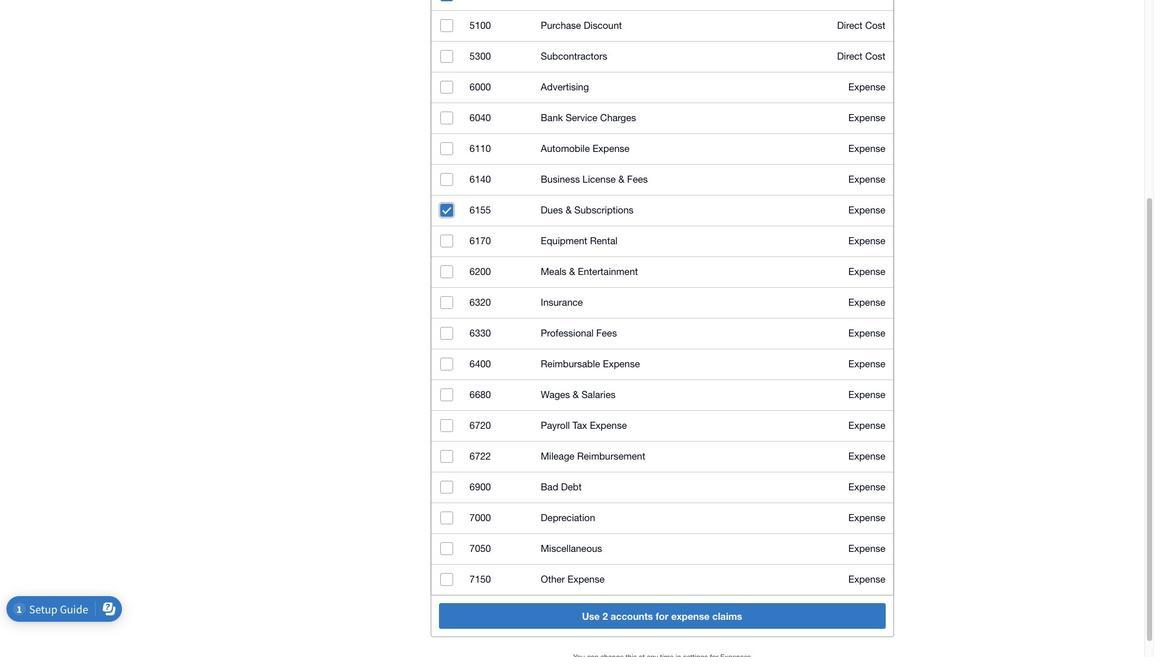 Task type: locate. For each thing, give the bounding box(es) containing it.
expense for dues & subscriptions
[[848, 205, 885, 216]]

expense for reimbursable expense
[[848, 359, 885, 370]]

subscriptions
[[574, 205, 634, 216]]

& right dues
[[566, 205, 572, 216]]

2 cost from the top
[[865, 51, 885, 62]]

2 direct cost from the top
[[837, 51, 885, 62]]

miscellaneous
[[541, 544, 602, 555]]

charges
[[600, 112, 636, 123]]

&
[[618, 174, 624, 185], [566, 205, 572, 216], [569, 266, 575, 277], [573, 390, 579, 401]]

1 vertical spatial fees
[[596, 328, 617, 339]]

expense for equipment rental
[[848, 236, 885, 246]]

& right "wages"
[[573, 390, 579, 401]]

2
[[602, 611, 608, 623]]

direct for subcontractors
[[837, 51, 862, 62]]

advertising
[[541, 82, 589, 92]]

6040
[[470, 112, 491, 123]]

business
[[541, 174, 580, 185]]

0 vertical spatial direct
[[837, 20, 862, 31]]

reimbursable
[[541, 359, 600, 370]]

direct for purchase discount
[[837, 20, 862, 31]]

fees right the license
[[627, 174, 648, 185]]

fees up reimbursable expense
[[596, 328, 617, 339]]

2 direct from the top
[[837, 51, 862, 62]]

1 vertical spatial direct
[[837, 51, 862, 62]]

use 2 accounts for expense claims
[[582, 611, 742, 623]]

cost
[[865, 20, 885, 31], [865, 51, 885, 62]]

1 direct cost from the top
[[837, 20, 885, 31]]

1 vertical spatial cost
[[865, 51, 885, 62]]

mileage reimbursement
[[541, 451, 645, 462]]

0 vertical spatial cost
[[865, 20, 885, 31]]

other
[[541, 574, 565, 585]]

wages & salaries
[[541, 390, 616, 401]]

1 horizontal spatial fees
[[627, 174, 648, 185]]

6110
[[470, 143, 491, 154]]

& for entertainment
[[569, 266, 575, 277]]

claims
[[712, 611, 742, 623]]

7150
[[470, 574, 491, 585]]

direct cost
[[837, 20, 885, 31], [837, 51, 885, 62]]

cost for subcontractors
[[865, 51, 885, 62]]

5300
[[470, 51, 491, 62]]

6330
[[470, 328, 491, 339]]

use
[[582, 611, 600, 623]]

1 vertical spatial direct cost
[[837, 51, 885, 62]]

& right "meals"
[[569, 266, 575, 277]]

6170
[[470, 236, 491, 246]]

0 vertical spatial fees
[[627, 174, 648, 185]]

reimbursement
[[577, 451, 645, 462]]

6000
[[470, 82, 491, 92]]

discount
[[584, 20, 622, 31]]

0 vertical spatial direct cost
[[837, 20, 885, 31]]

accounts
[[611, 611, 653, 623]]

bad debt
[[541, 482, 582, 493]]

expense for wages & salaries
[[848, 390, 885, 401]]

1 direct from the top
[[837, 20, 862, 31]]

reimbursable expense
[[541, 359, 640, 370]]

1 cost from the top
[[865, 20, 885, 31]]

cost for purchase discount
[[865, 20, 885, 31]]

fees
[[627, 174, 648, 185], [596, 328, 617, 339]]

subcontractors
[[541, 51, 607, 62]]

expense
[[671, 611, 710, 623]]

license
[[583, 174, 616, 185]]

payroll tax expense
[[541, 420, 627, 431]]

6400
[[470, 359, 491, 370]]

entertainment
[[578, 266, 638, 277]]

bank service charges
[[541, 112, 636, 123]]

expense
[[848, 82, 885, 92], [848, 112, 885, 123], [593, 143, 630, 154], [848, 143, 885, 154], [848, 174, 885, 185], [848, 205, 885, 216], [848, 236, 885, 246], [848, 266, 885, 277], [848, 297, 885, 308], [848, 328, 885, 339], [603, 359, 640, 370], [848, 359, 885, 370], [848, 390, 885, 401], [590, 420, 627, 431], [848, 420, 885, 431], [848, 451, 885, 462], [848, 482, 885, 493], [848, 513, 885, 524], [848, 544, 885, 555], [568, 574, 605, 585], [848, 574, 885, 585]]

6720
[[470, 420, 491, 431]]

direct
[[837, 20, 862, 31], [837, 51, 862, 62]]



Task type: describe. For each thing, give the bounding box(es) containing it.
expense for depreciation
[[848, 513, 885, 524]]

meals
[[541, 266, 566, 277]]

professional fees
[[541, 328, 617, 339]]

equipment
[[541, 236, 587, 246]]

bad
[[541, 482, 558, 493]]

& for subscriptions
[[566, 205, 572, 216]]

debt
[[561, 482, 582, 493]]

7050
[[470, 544, 491, 555]]

business license & fees
[[541, 174, 648, 185]]

salaries
[[581, 390, 616, 401]]

wages
[[541, 390, 570, 401]]

direct cost for purchase discount
[[837, 20, 885, 31]]

expense for meals & entertainment
[[848, 266, 885, 277]]

& right the license
[[618, 174, 624, 185]]

& for salaries
[[573, 390, 579, 401]]

tax
[[573, 420, 587, 431]]

expense for miscellaneous
[[848, 544, 885, 555]]

6680
[[470, 390, 491, 401]]

6155
[[470, 205, 491, 216]]

service
[[566, 112, 598, 123]]

dues & subscriptions
[[541, 205, 634, 216]]

6200
[[470, 266, 491, 277]]

0 horizontal spatial fees
[[596, 328, 617, 339]]

6320
[[470, 297, 491, 308]]

automobile expense
[[541, 143, 630, 154]]

expense for payroll tax expense
[[848, 420, 885, 431]]

expense for automobile expense
[[848, 143, 885, 154]]

rental
[[590, 236, 617, 246]]

6900
[[470, 482, 491, 493]]

insurance
[[541, 297, 583, 308]]

depreciation
[[541, 513, 595, 524]]

purchase discount
[[541, 20, 622, 31]]

professional
[[541, 328, 594, 339]]

for
[[656, 611, 668, 623]]

6722
[[470, 451, 491, 462]]

direct cost for subcontractors
[[837, 51, 885, 62]]

expense for bank service charges
[[848, 112, 885, 123]]

meals & entertainment
[[541, 266, 638, 277]]

other expense
[[541, 574, 605, 585]]

expense for business license & fees
[[848, 174, 885, 185]]

payroll
[[541, 420, 570, 431]]

6140
[[470, 174, 491, 185]]

automobile
[[541, 143, 590, 154]]

purchase
[[541, 20, 581, 31]]

expense for bad debt
[[848, 482, 885, 493]]

expense for mileage reimbursement
[[848, 451, 885, 462]]

mileage
[[541, 451, 574, 462]]

expense for insurance
[[848, 297, 885, 308]]

bank
[[541, 112, 563, 123]]

expense for advertising
[[848, 82, 885, 92]]

expense for professional fees
[[848, 328, 885, 339]]

expense for other expense
[[848, 574, 885, 585]]

dues
[[541, 205, 563, 216]]

5100
[[470, 20, 491, 31]]

equipment rental
[[541, 236, 617, 246]]

7000
[[470, 513, 491, 524]]



Task type: vqa. For each thing, say whether or not it's contained in the screenshot.
business license & fees at the top of page
yes



